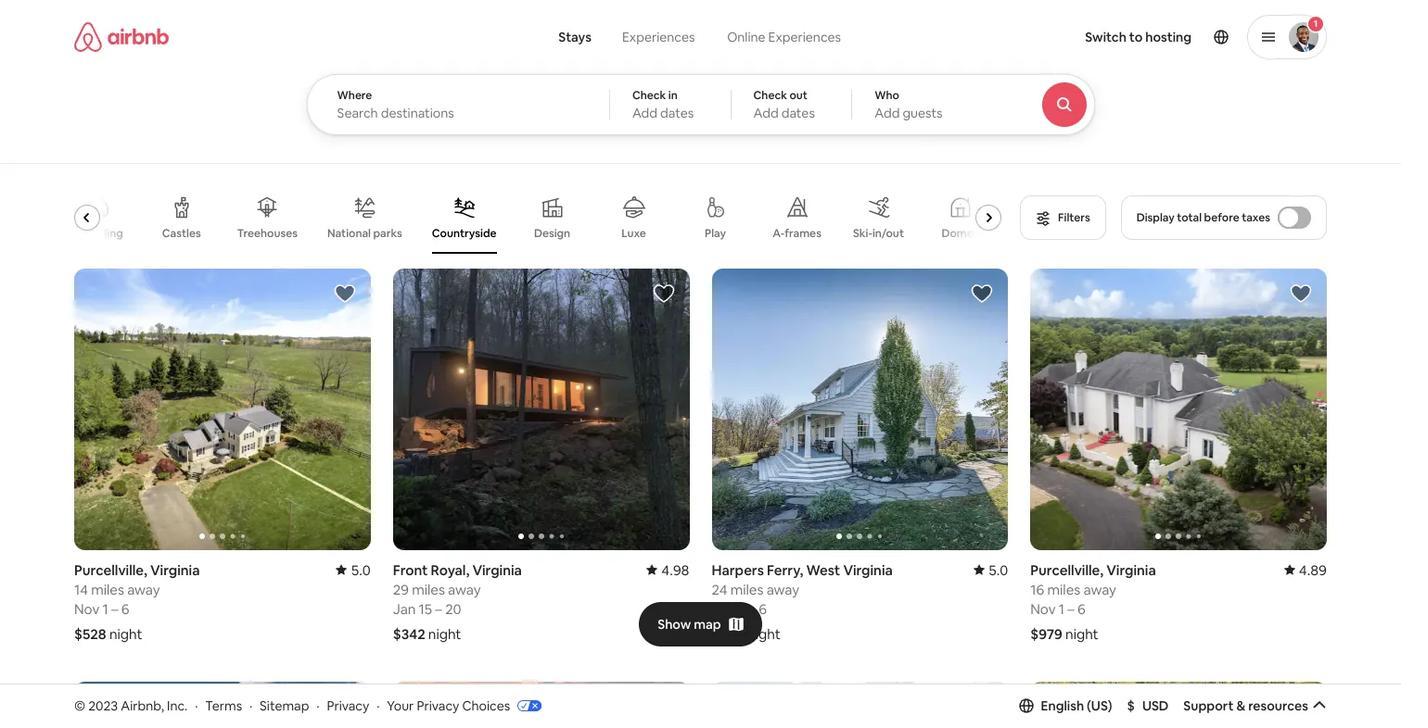 Task type: vqa. For each thing, say whether or not it's contained in the screenshot.
the 'frames'
yes



Task type: describe. For each thing, give the bounding box(es) containing it.
2 experiences from the left
[[768, 29, 841, 45]]

4.89 out of 5 average rating image
[[1284, 562, 1327, 579]]

add to wishlist: berryville, virginia image
[[1290, 696, 1312, 719]]

front royal, virginia 29 miles away jan 15 – 20 $342 night
[[393, 562, 522, 643]]

resources
[[1248, 698, 1309, 715]]

treehouses
[[237, 226, 298, 241]]

who add guests
[[875, 88, 943, 121]]

royal,
[[431, 562, 470, 579]]

miles inside purcellville, virginia 16 miles away nov 1 – 6 $979 night
[[1048, 581, 1081, 599]]

– inside the "purcellville, virginia 14 miles away nov 1 – 6 $528 night"
[[111, 601, 118, 618]]

english (us)
[[1041, 698, 1112, 715]]

add to wishlist: front royal, virginia image
[[652, 283, 675, 305]]

add for check in add dates
[[632, 105, 658, 121]]

luxe
[[622, 226, 646, 241]]

terms · sitemap · privacy
[[205, 698, 369, 715]]

purcellville, for 16
[[1031, 562, 1104, 579]]

a-frames
[[773, 226, 822, 241]]

add for check out add dates
[[754, 105, 779, 121]]

Where field
[[337, 105, 580, 121]]

in/out
[[873, 226, 904, 241]]

parks
[[373, 226, 402, 241]]

terms
[[205, 698, 242, 715]]

english (us) button
[[1019, 698, 1112, 715]]

– inside purcellville, virginia 16 miles away nov 1 – 6 $979 night
[[1068, 601, 1075, 618]]

1 button
[[1247, 15, 1327, 59]]

dates for check out add dates
[[782, 105, 815, 121]]

support
[[1184, 698, 1234, 715]]

your privacy choices
[[387, 698, 510, 715]]

switch
[[1085, 29, 1127, 45]]

©
[[74, 698, 85, 715]]

3 · from the left
[[316, 698, 320, 715]]

in
[[668, 88, 678, 103]]

check out add dates
[[754, 88, 815, 121]]

add to wishlist: harpers ferry, west virginia image
[[971, 283, 993, 305]]

online
[[727, 29, 766, 45]]

national parks
[[327, 226, 402, 241]]

dates for check in add dates
[[660, 105, 694, 121]]

filters button
[[1020, 196, 1106, 240]]

$ usd
[[1127, 698, 1169, 715]]

a-
[[773, 226, 785, 241]]

taxes
[[1242, 211, 1271, 225]]

1 inside dropdown button
[[1314, 18, 1318, 30]]

virginia inside front royal, virginia 29 miles away jan 15 – 20 $342 night
[[472, 562, 522, 579]]

away inside purcellville, virginia 16 miles away nov 1 – 6 $979 night
[[1084, 581, 1116, 599]]

nov for 16
[[1031, 601, 1056, 618]]

your privacy choices link
[[387, 698, 542, 716]]

to
[[1129, 29, 1143, 45]]

purcellville, virginia 16 miles away nov 1 – 6 $979 night
[[1031, 562, 1156, 643]]

1 inside harpers ferry, west virginia 24 miles away nov 1 – 6 $264 night
[[740, 601, 746, 618]]

15
[[419, 601, 432, 618]]

nov for 14
[[74, 601, 100, 618]]

add to wishlist: purcellville, virginia image for 4.89
[[1290, 283, 1312, 305]]

design
[[534, 226, 571, 241]]

16
[[1031, 581, 1044, 599]]

$979
[[1031, 626, 1063, 643]]

5.0 out of 5 average rating image for purcellville, virginia 14 miles away nov 1 – 6 $528 night
[[336, 562, 371, 579]]

24
[[712, 581, 727, 599]]

check for check out add dates
[[754, 88, 787, 103]]

out
[[790, 88, 808, 103]]

nov inside harpers ferry, west virginia 24 miles away nov 1 – 6 $264 night
[[712, 601, 737, 618]]

away inside front royal, virginia 29 miles away jan 15 – 20 $342 night
[[448, 581, 481, 599]]

6 for $528
[[121, 601, 129, 618]]

sitemap link
[[260, 698, 309, 715]]

20
[[445, 601, 462, 618]]

virginia inside harpers ferry, west virginia 24 miles away nov 1 – 6 $264 night
[[843, 562, 893, 579]]

harpers ferry, west virginia 24 miles away nov 1 – 6 $264 night
[[712, 562, 893, 643]]

4.89
[[1299, 562, 1327, 579]]

virginia inside the "purcellville, virginia 14 miles away nov 1 – 6 $528 night"
[[150, 562, 200, 579]]

switch to hosting link
[[1074, 18, 1203, 57]]

5.0 for purcellville, virginia 14 miles away nov 1 – 6 $528 night
[[351, 562, 371, 579]]

domes
[[942, 226, 979, 241]]

1 privacy from the left
[[327, 698, 369, 715]]

before
[[1204, 211, 1240, 225]]



Task type: locate. For each thing, give the bounding box(es) containing it.
add down experiences button
[[632, 105, 658, 121]]

privacy left "your"
[[327, 698, 369, 715]]

purcellville, up 16
[[1031, 562, 1104, 579]]

ferry,
[[767, 562, 803, 579]]

3 – from the left
[[749, 601, 756, 618]]

–
[[111, 601, 118, 618], [435, 601, 442, 618], [749, 601, 756, 618], [1068, 601, 1075, 618]]

$
[[1127, 698, 1135, 715]]

3 away from the left
[[767, 581, 799, 599]]

2 – from the left
[[435, 601, 442, 618]]

0 horizontal spatial 5.0
[[351, 562, 371, 579]]

miles inside front royal, virginia 29 miles away jan 15 – 20 $342 night
[[412, 581, 445, 599]]

1 horizontal spatial experiences
[[768, 29, 841, 45]]

6 inside purcellville, virginia 16 miles away nov 1 – 6 $979 night
[[1078, 601, 1086, 618]]

miles inside the "purcellville, virginia 14 miles away nov 1 – 6 $528 night"
[[91, 581, 124, 599]]

add to wishlist: purcellville, virginia image
[[334, 283, 356, 305], [1290, 283, 1312, 305]]

1 5.0 from the left
[[351, 562, 371, 579]]

1 add from the left
[[632, 105, 658, 121]]

2 6 from the left
[[759, 601, 767, 618]]

add inside who add guests
[[875, 105, 900, 121]]

where
[[337, 88, 372, 103]]

miles right 14
[[91, 581, 124, 599]]

add
[[632, 105, 658, 121], [754, 105, 779, 121], [875, 105, 900, 121]]

1 purcellville, from the left
[[74, 562, 147, 579]]

countryside
[[432, 226, 497, 241]]

6 for $979
[[1078, 601, 1086, 618]]

2 privacy from the left
[[417, 698, 459, 715]]

experiences up in
[[622, 29, 695, 45]]

national
[[327, 226, 371, 241]]

nov inside purcellville, virginia 16 miles away nov 1 – 6 $979 night
[[1031, 601, 1056, 618]]

· right "inc."
[[195, 698, 198, 715]]

guests
[[903, 105, 943, 121]]

3 6 from the left
[[1078, 601, 1086, 618]]

usd
[[1142, 698, 1169, 715]]

5.0 out of 5 average rating image
[[336, 562, 371, 579], [974, 562, 1008, 579]]

away inside harpers ferry, west virginia 24 miles away nov 1 – 6 $264 night
[[767, 581, 799, 599]]

play
[[705, 226, 726, 241]]

2 horizontal spatial nov
[[1031, 601, 1056, 618]]

0 horizontal spatial purcellville,
[[74, 562, 147, 579]]

1 check from the left
[[632, 88, 666, 103]]

show map button
[[639, 602, 762, 647]]

1 horizontal spatial add
[[754, 105, 779, 121]]

1 horizontal spatial dates
[[782, 105, 815, 121]]

2 horizontal spatial add
[[875, 105, 900, 121]]

2 away from the left
[[448, 581, 481, 599]]

6 inside harpers ferry, west virginia 24 miles away nov 1 – 6 $264 night
[[759, 601, 767, 618]]

away down ferry,
[[767, 581, 799, 599]]

1 horizontal spatial check
[[754, 88, 787, 103]]

experiences
[[622, 29, 695, 45], [768, 29, 841, 45]]

– inside harpers ferry, west virginia 24 miles away nov 1 – 6 $264 night
[[749, 601, 756, 618]]

check for check in add dates
[[632, 88, 666, 103]]

1 virginia from the left
[[150, 562, 200, 579]]

0 horizontal spatial nov
[[74, 601, 100, 618]]

night
[[109, 626, 142, 643], [428, 626, 461, 643], [748, 626, 781, 643], [1066, 626, 1099, 643]]

3 add from the left
[[875, 105, 900, 121]]

terms link
[[205, 698, 242, 715]]

0 horizontal spatial 5.0 out of 5 average rating image
[[336, 562, 371, 579]]

dates down in
[[660, 105, 694, 121]]

add to wishlist: purcellville, virginia image for 5.0
[[334, 283, 356, 305]]

miles right 16
[[1048, 581, 1081, 599]]

airbnb,
[[121, 698, 164, 715]]

purcellville,
[[74, 562, 147, 579], [1031, 562, 1104, 579]]

your
[[387, 698, 414, 715]]

privacy
[[327, 698, 369, 715], [417, 698, 459, 715]]

purcellville, inside the "purcellville, virginia 14 miles away nov 1 – 6 $528 night"
[[74, 562, 147, 579]]

check
[[632, 88, 666, 103], [754, 88, 787, 103]]

4.98 out of 5 average rating image
[[647, 562, 690, 579]]

4 miles from the left
[[1048, 581, 1081, 599]]

experiences right online
[[768, 29, 841, 45]]

away
[[127, 581, 160, 599], [448, 581, 481, 599], [767, 581, 799, 599], [1084, 581, 1116, 599]]

1 horizontal spatial 6
[[759, 601, 767, 618]]

3 night from the left
[[748, 626, 781, 643]]

2 virginia from the left
[[472, 562, 522, 579]]

4 virginia from the left
[[1107, 562, 1156, 579]]

5.0 out of 5 average rating image for harpers ferry, west virginia 24 miles away nov 1 – 6 $264 night
[[974, 562, 1008, 579]]

sitemap
[[260, 698, 309, 715]]

1 horizontal spatial nov
[[712, 601, 737, 618]]

2 dates from the left
[[782, 105, 815, 121]]

privacy link
[[327, 698, 369, 715]]

check left out
[[754, 88, 787, 103]]

1 horizontal spatial add to wishlist: purcellville, virginia image
[[1290, 283, 1312, 305]]

· right 'terms'
[[249, 698, 252, 715]]

purcellville, virginia 14 miles away nov 1 – 6 $528 night
[[74, 562, 200, 643]]

1 · from the left
[[195, 698, 198, 715]]

night inside front royal, virginia 29 miles away jan 15 – 20 $342 night
[[428, 626, 461, 643]]

1 add to wishlist: purcellville, virginia image from the left
[[334, 283, 356, 305]]

1 inside purcellville, virginia 16 miles away nov 1 – 6 $979 night
[[1059, 601, 1065, 618]]

show
[[658, 616, 691, 633]]

night down 20
[[428, 626, 461, 643]]

1 away from the left
[[127, 581, 160, 599]]

choices
[[462, 698, 510, 715]]

english
[[1041, 698, 1084, 715]]

frames
[[785, 226, 822, 241]]

away up 20
[[448, 581, 481, 599]]

1 night from the left
[[109, 626, 142, 643]]

add to wishlist: thurmont, maryland image
[[334, 696, 356, 719]]

1 experiences from the left
[[622, 29, 695, 45]]

4 – from the left
[[1068, 601, 1075, 618]]

2 purcellville, from the left
[[1031, 562, 1104, 579]]

2 night from the left
[[428, 626, 461, 643]]

away inside the "purcellville, virginia 14 miles away nov 1 – 6 $528 night"
[[127, 581, 160, 599]]

online experiences
[[727, 29, 841, 45]]

1 horizontal spatial 5.0 out of 5 average rating image
[[974, 562, 1008, 579]]

3 virginia from the left
[[843, 562, 893, 579]]

2 5.0 from the left
[[989, 562, 1008, 579]]

add inside check out add dates
[[754, 105, 779, 121]]

add down online experiences
[[754, 105, 779, 121]]

dates down out
[[782, 105, 815, 121]]

castles
[[162, 226, 201, 241]]

$264
[[712, 626, 745, 643]]

support & resources
[[1184, 698, 1309, 715]]

1 nov from the left
[[74, 601, 100, 618]]

– inside front royal, virginia 29 miles away jan 15 – 20 $342 night
[[435, 601, 442, 618]]

ski-in/out
[[853, 226, 904, 241]]

nov down 14
[[74, 601, 100, 618]]

· left "your"
[[377, 698, 380, 715]]

None search field
[[307, 0, 1146, 135]]

1 horizontal spatial privacy
[[417, 698, 459, 715]]

online experiences link
[[711, 19, 858, 56]]

support & resources button
[[1184, 698, 1327, 715]]

west
[[806, 562, 840, 579]]

who
[[875, 88, 900, 103]]

0 horizontal spatial privacy
[[327, 698, 369, 715]]

harpers
[[712, 562, 764, 579]]

group containing national parks
[[74, 182, 1009, 254]]

virginia
[[150, 562, 200, 579], [472, 562, 522, 579], [843, 562, 893, 579], [1107, 562, 1156, 579]]

trending
[[77, 226, 123, 241]]

nov inside the "purcellville, virginia 14 miles away nov 1 – 6 $528 night"
[[74, 601, 100, 618]]

3 nov from the left
[[1031, 601, 1056, 618]]

2 add to wishlist: purcellville, virginia image from the left
[[1290, 283, 1312, 305]]

1 horizontal spatial purcellville,
[[1031, 562, 1104, 579]]

1 horizontal spatial 5.0
[[989, 562, 1008, 579]]

away right 14
[[127, 581, 160, 599]]

stays button
[[544, 19, 606, 56]]

purcellville, for 14
[[74, 562, 147, 579]]

stays tab panel
[[307, 74, 1146, 135]]

4 · from the left
[[377, 698, 380, 715]]

check inside 'check in add dates'
[[632, 88, 666, 103]]

2 horizontal spatial 6
[[1078, 601, 1086, 618]]

0 horizontal spatial experiences
[[622, 29, 695, 45]]

2 add from the left
[[754, 105, 779, 121]]

2 · from the left
[[249, 698, 252, 715]]

dates
[[660, 105, 694, 121], [782, 105, 815, 121]]

1 dates from the left
[[660, 105, 694, 121]]

2 check from the left
[[754, 88, 787, 103]]

29
[[393, 581, 409, 599]]

1 6 from the left
[[121, 601, 129, 618]]

none search field containing stays
[[307, 0, 1146, 135]]

inc.
[[167, 698, 188, 715]]

dates inside check out add dates
[[782, 105, 815, 121]]

total
[[1177, 211, 1202, 225]]

· left the add to wishlist: thurmont, maryland image
[[316, 698, 320, 715]]

ski-
[[853, 226, 873, 241]]

4.98
[[661, 562, 690, 579]]

$528
[[74, 626, 106, 643]]

(us)
[[1087, 698, 1112, 715]]

what can we help you find? tab list
[[544, 19, 711, 56]]

5.0
[[351, 562, 371, 579], [989, 562, 1008, 579]]

profile element
[[886, 0, 1327, 74]]

group
[[74, 182, 1009, 254], [74, 269, 371, 551], [393, 269, 690, 551], [712, 269, 1008, 551], [1031, 269, 1327, 551], [74, 682, 371, 729], [393, 682, 690, 729], [712, 682, 1008, 729], [1031, 682, 1327, 729]]

display
[[1137, 211, 1175, 225]]

purcellville, inside purcellville, virginia 16 miles away nov 1 – 6 $979 night
[[1031, 562, 1104, 579]]

miles up the 15
[[412, 581, 445, 599]]

show map
[[658, 616, 721, 633]]

0 horizontal spatial dates
[[660, 105, 694, 121]]

4 night from the left
[[1066, 626, 1099, 643]]

2 miles from the left
[[412, 581, 445, 599]]

1 5.0 out of 5 average rating image from the left
[[336, 562, 371, 579]]

jan
[[393, 601, 416, 618]]

map
[[694, 616, 721, 633]]

add down who
[[875, 105, 900, 121]]

experiences inside button
[[622, 29, 695, 45]]

&
[[1237, 698, 1246, 715]]

privacy inside "link"
[[417, 698, 459, 715]]

dates inside 'check in add dates'
[[660, 105, 694, 121]]

0 horizontal spatial add to wishlist: purcellville, virginia image
[[334, 283, 356, 305]]

6 inside the "purcellville, virginia 14 miles away nov 1 – 6 $528 night"
[[121, 601, 129, 618]]

nov down 16
[[1031, 601, 1056, 618]]

night inside the "purcellville, virginia 14 miles away nov 1 – 6 $528 night"
[[109, 626, 142, 643]]

night right $528
[[109, 626, 142, 643]]

front
[[393, 562, 428, 579]]

night right $979
[[1066, 626, 1099, 643]]

1 inside the "purcellville, virginia 14 miles away nov 1 – 6 $528 night"
[[103, 601, 108, 618]]

night inside harpers ferry, west virginia 24 miles away nov 1 – 6 $264 night
[[748, 626, 781, 643]]

14
[[74, 581, 88, 599]]

filters
[[1058, 211, 1090, 225]]

nov down 24
[[712, 601, 737, 618]]

1 – from the left
[[111, 601, 118, 618]]

0 horizontal spatial add
[[632, 105, 658, 121]]

check left in
[[632, 88, 666, 103]]

miles inside harpers ferry, west virginia 24 miles away nov 1 – 6 $264 night
[[731, 581, 764, 599]]

0 horizontal spatial check
[[632, 88, 666, 103]]

stays
[[559, 29, 592, 45]]

miles down harpers
[[731, 581, 764, 599]]

4 away from the left
[[1084, 581, 1116, 599]]

add inside 'check in add dates'
[[632, 105, 658, 121]]

1 miles from the left
[[91, 581, 124, 599]]

0 horizontal spatial 6
[[121, 601, 129, 618]]

display total before taxes
[[1137, 211, 1271, 225]]

display total before taxes button
[[1121, 196, 1327, 240]]

© 2023 airbnb, inc. ·
[[74, 698, 198, 715]]

2023
[[88, 698, 118, 715]]

night inside purcellville, virginia 16 miles away nov 1 – 6 $979 night
[[1066, 626, 1099, 643]]

virginia inside purcellville, virginia 16 miles away nov 1 – 6 $979 night
[[1107, 562, 1156, 579]]

1
[[1314, 18, 1318, 30], [103, 601, 108, 618], [740, 601, 746, 618], [1059, 601, 1065, 618]]

5.0 for harpers ferry, west virginia 24 miles away nov 1 – 6 $264 night
[[989, 562, 1008, 579]]

purcellville, up 14
[[74, 562, 147, 579]]

3 miles from the left
[[731, 581, 764, 599]]

privacy right "your"
[[417, 698, 459, 715]]

experiences button
[[606, 19, 711, 56]]

away right 16
[[1084, 581, 1116, 599]]

check in add dates
[[632, 88, 694, 121]]

2 5.0 out of 5 average rating image from the left
[[974, 562, 1008, 579]]

2 nov from the left
[[712, 601, 737, 618]]

check inside check out add dates
[[754, 88, 787, 103]]

switch to hosting
[[1085, 29, 1192, 45]]

night right $264
[[748, 626, 781, 643]]

hosting
[[1146, 29, 1192, 45]]

$342
[[393, 626, 425, 643]]



